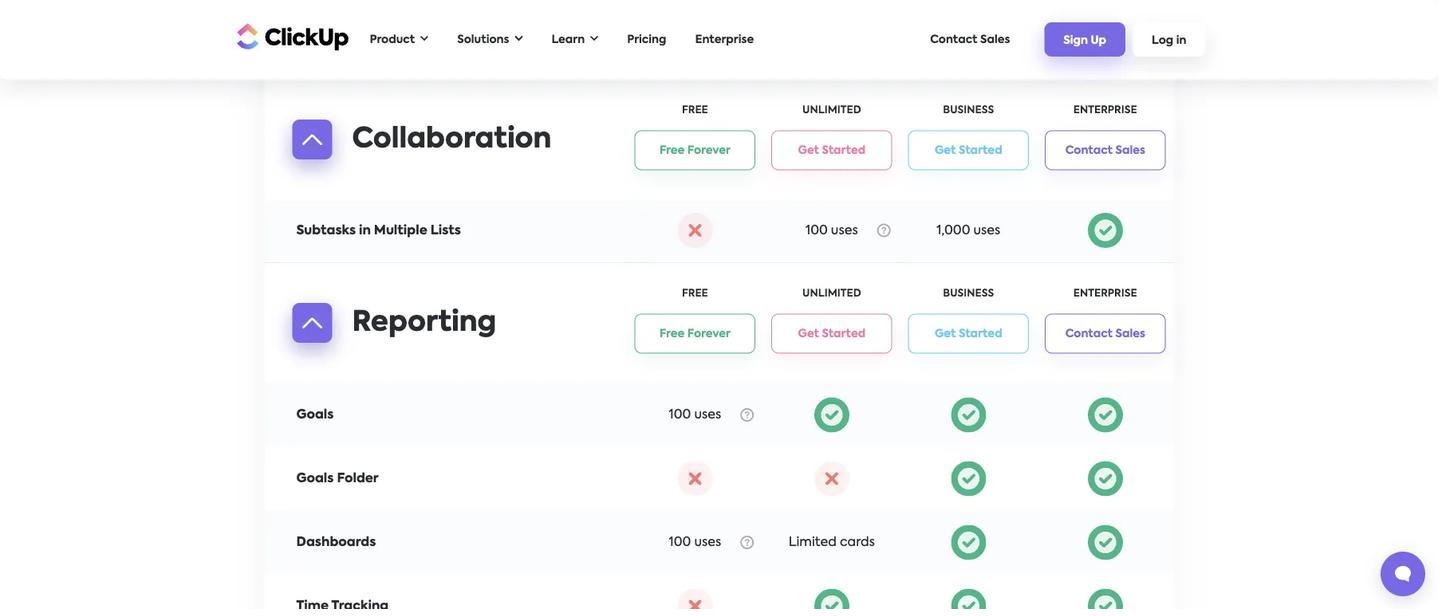 Task type: describe. For each thing, give the bounding box(es) containing it.
goals folder
[[296, 473, 379, 485]]

lists for tasks in multiple lists
[[407, 160, 437, 173]]

in for log
[[1176, 35, 1186, 46]]

cloud
[[296, 97, 335, 109]]

goals link
[[296, 409, 334, 422]]

tool tip image for dashboards
[[740, 536, 754, 550]]

0 vertical spatial sales
[[980, 34, 1010, 45]]

forever for reporting
[[687, 328, 730, 339]]

solutions
[[457, 34, 509, 45]]

private docs link
[[296, 33, 379, 45]]

reporting
[[352, 309, 496, 337]]

in for tasks
[[335, 160, 347, 173]]

100 uses for dashboards
[[669, 536, 721, 549]]

100 uses for goals
[[669, 409, 721, 422]]

up
[[1091, 35, 1106, 46]]

business for collaboration
[[943, 105, 994, 116]]

enterprise inside enterprise link
[[695, 34, 754, 45]]

contact for collaboration
[[1065, 145, 1113, 156]]

unlimited for collaboration
[[802, 105, 861, 116]]

product button
[[362, 23, 436, 56]]

goals for goals link
[[296, 409, 334, 422]]

0 vertical spatial tool tip image
[[877, 224, 891, 237]]

sign up button
[[1044, 22, 1125, 56]]

in for subtasks
[[359, 224, 371, 237]]

solutions button
[[449, 23, 531, 56]]

tool tip image for goals
[[740, 408, 754, 422]]

pricing link
[[619, 26, 674, 53]]

unlimited for reporting
[[802, 289, 861, 299]]

enterprise for collaboration
[[1073, 105, 1137, 116]]

private docs
[[296, 33, 379, 45]]

dashboards
[[296, 536, 376, 549]]

learn button
[[544, 23, 606, 56]]

enterprise link
[[687, 26, 762, 53]]

storage
[[338, 97, 390, 109]]

clickup image
[[233, 21, 349, 52]]

1,000 uses
[[937, 224, 1000, 237]]

contact sales button for collaboration
[[1045, 130, 1166, 170]]

tasks in multiple lists link
[[296, 160, 437, 173]]

1,000
[[937, 224, 970, 237]]

free forever button for collaboration
[[635, 130, 755, 170]]



Task type: vqa. For each thing, say whether or not it's contained in the screenshot.


Task type: locate. For each thing, give the bounding box(es) containing it.
contact for reporting
[[1065, 328, 1113, 339]]

0 vertical spatial forever
[[687, 145, 730, 156]]

0 vertical spatial business
[[943, 105, 994, 116]]

sign
[[1064, 35, 1088, 46]]

1 vertical spatial tool tip image
[[740, 408, 754, 422]]

in right tasks
[[335, 160, 347, 173]]

2 free forever button from the top
[[635, 314, 755, 354]]

business
[[943, 105, 994, 116], [943, 289, 994, 299]]

folder
[[337, 473, 379, 485]]

1 vertical spatial contact sales button
[[1045, 314, 1166, 354]]

0 vertical spatial goals
[[296, 409, 334, 422]]

learn
[[552, 34, 585, 45]]

lists for subtasks in multiple lists
[[430, 224, 461, 237]]

get started
[[798, 145, 866, 156], [935, 145, 1002, 156], [798, 328, 866, 339], [935, 328, 1002, 339]]

1 vertical spatial sales
[[1115, 145, 1145, 156]]

100 uses
[[806, 224, 858, 237], [669, 409, 721, 422], [669, 536, 721, 549]]

subtasks in multiple lists
[[296, 224, 461, 237]]

in inside 'link'
[[1176, 35, 1186, 46]]

unlimited
[[802, 105, 861, 116], [802, 289, 861, 299]]

uses
[[831, 224, 858, 237], [973, 224, 1000, 237], [694, 409, 721, 422], [694, 536, 721, 549]]

free
[[682, 105, 708, 116], [660, 145, 685, 156], [682, 289, 708, 299], [660, 328, 685, 339]]

product
[[370, 34, 415, 45]]

100
[[806, 224, 828, 237], [669, 409, 691, 422], [669, 536, 691, 549]]

log in
[[1152, 35, 1186, 46]]

tasks in multiple lists
[[296, 160, 437, 173]]

goals folder link
[[296, 473, 379, 485]]

sign up
[[1064, 35, 1106, 46]]

1 contact sales button from the top
[[1045, 130, 1166, 170]]

0 horizontal spatial in
[[335, 160, 347, 173]]

2 business from the top
[[943, 289, 994, 299]]

1 vertical spatial in
[[335, 160, 347, 173]]

free forever button
[[635, 130, 755, 170], [635, 314, 755, 354]]

1 vertical spatial free forever button
[[635, 314, 755, 354]]

2 free forever from the top
[[660, 328, 730, 339]]

multiple down tasks in multiple lists link
[[374, 224, 427, 237]]

get
[[798, 145, 819, 156], [935, 145, 956, 156], [798, 328, 819, 339], [935, 328, 956, 339]]

multiple right tasks
[[350, 160, 404, 173]]

free forever
[[660, 145, 730, 156], [660, 328, 730, 339]]

multiple for tasks
[[350, 160, 404, 173]]

enterprise
[[695, 34, 754, 45], [1073, 105, 1137, 116], [1073, 289, 1137, 299]]

goals left folder
[[296, 473, 334, 485]]

free forever button for reporting
[[635, 314, 755, 354]]

0 vertical spatial 100 uses
[[806, 224, 858, 237]]

0 vertical spatial enterprise
[[695, 34, 754, 45]]

enterprise for reporting
[[1073, 289, 1137, 299]]

0 vertical spatial contact sales
[[930, 34, 1010, 45]]

1 vertical spatial forever
[[687, 328, 730, 339]]

1 vertical spatial multiple
[[374, 224, 427, 237]]

goals up goals folder link on the left bottom of the page
[[296, 409, 334, 422]]

cloud storage
[[296, 97, 390, 109]]

collaboration
[[352, 126, 552, 154]]

1 vertical spatial enterprise
[[1073, 105, 1137, 116]]

0 vertical spatial free forever button
[[635, 130, 755, 170]]

in
[[1176, 35, 1186, 46], [335, 160, 347, 173], [359, 224, 371, 237]]

contact sales for reporting
[[1065, 328, 1145, 339]]

docs
[[347, 33, 379, 45]]

1 vertical spatial contact sales
[[1065, 145, 1145, 156]]

1 goals from the top
[[296, 409, 334, 422]]

2 vertical spatial enterprise
[[1073, 289, 1137, 299]]

contact sales button for reporting
[[1045, 314, 1166, 354]]

2 goals from the top
[[296, 473, 334, 485]]

sales
[[980, 34, 1010, 45], [1115, 145, 1145, 156], [1115, 328, 1145, 339]]

0 vertical spatial contact sales button
[[1045, 130, 1166, 170]]

goals
[[296, 409, 334, 422], [296, 473, 334, 485]]

0 vertical spatial contact
[[930, 34, 978, 45]]

2 vertical spatial in
[[359, 224, 371, 237]]

1 vertical spatial free forever
[[660, 328, 730, 339]]

in right subtasks
[[359, 224, 371, 237]]

contact sales for collaboration
[[1065, 145, 1145, 156]]

1 free forever from the top
[[660, 145, 730, 156]]

limited cards
[[789, 536, 875, 549]]

0 vertical spatial unlimited
[[802, 105, 861, 116]]

1 vertical spatial 100
[[669, 409, 691, 422]]

free forever for reporting
[[660, 328, 730, 339]]

2 vertical spatial sales
[[1115, 328, 1145, 339]]

1 vertical spatial goals
[[296, 473, 334, 485]]

lists
[[407, 160, 437, 173], [430, 224, 461, 237]]

tasks
[[296, 160, 332, 173]]

0 vertical spatial lists
[[407, 160, 437, 173]]

2 horizontal spatial in
[[1176, 35, 1186, 46]]

0 vertical spatial free forever
[[660, 145, 730, 156]]

100 for goals
[[669, 409, 691, 422]]

in right 'log'
[[1176, 35, 1186, 46]]

forever for collaboration
[[687, 145, 730, 156]]

sales for reporting
[[1115, 328, 1145, 339]]

1 vertical spatial unlimited
[[802, 289, 861, 299]]

subtasks in multiple lists link
[[296, 224, 461, 237]]

contact sales link
[[922, 26, 1018, 53]]

business for reporting
[[943, 289, 994, 299]]

limited
[[789, 536, 837, 549]]

2 vertical spatial 100 uses
[[669, 536, 721, 549]]

tool tip image
[[877, 224, 891, 237], [740, 408, 754, 422], [740, 536, 754, 550]]

1 unlimited from the top
[[802, 105, 861, 116]]

2 vertical spatial contact
[[1065, 328, 1113, 339]]

free forever for collaboration
[[660, 145, 730, 156]]

cloud storage link
[[296, 97, 390, 109]]

subtasks
[[296, 224, 356, 237]]

2 forever from the top
[[687, 328, 730, 339]]

multiple for subtasks
[[374, 224, 427, 237]]

contact sales button
[[1045, 130, 1166, 170], [1045, 314, 1166, 354]]

2 vertical spatial contact sales
[[1065, 328, 1145, 339]]

private
[[296, 33, 344, 45]]

2 unlimited from the top
[[802, 289, 861, 299]]

dashboards link
[[296, 536, 376, 549]]

multiple
[[350, 160, 404, 173], [374, 224, 427, 237]]

contact sales
[[930, 34, 1010, 45], [1065, 145, 1145, 156], [1065, 328, 1145, 339]]

0 vertical spatial multiple
[[350, 160, 404, 173]]

1 vertical spatial lists
[[430, 224, 461, 237]]

0 vertical spatial 100
[[806, 224, 828, 237]]

2 vertical spatial tool tip image
[[740, 536, 754, 550]]

1 vertical spatial business
[[943, 289, 994, 299]]

1 business from the top
[[943, 105, 994, 116]]

100 for dashboards
[[669, 536, 691, 549]]

1 vertical spatial contact
[[1065, 145, 1113, 156]]

2 contact sales button from the top
[[1045, 314, 1166, 354]]

contact
[[930, 34, 978, 45], [1065, 145, 1113, 156], [1065, 328, 1113, 339]]

1 vertical spatial 100 uses
[[669, 409, 721, 422]]

business down 1,000 uses on the right of the page
[[943, 289, 994, 299]]

1 forever from the top
[[687, 145, 730, 156]]

1 free forever button from the top
[[635, 130, 755, 170]]

0 vertical spatial in
[[1176, 35, 1186, 46]]

cards
[[840, 536, 875, 549]]

business down contact sales link
[[943, 105, 994, 116]]

goals for goals folder
[[296, 473, 334, 485]]

pricing
[[627, 34, 666, 45]]

get started button
[[771, 130, 892, 170], [908, 130, 1029, 170], [771, 314, 892, 354], [908, 314, 1029, 354]]

forever
[[687, 145, 730, 156], [687, 328, 730, 339]]

sales for collaboration
[[1115, 145, 1145, 156]]

log in link
[[1133, 22, 1206, 56]]

log
[[1152, 35, 1174, 46]]

2 vertical spatial 100
[[669, 536, 691, 549]]

1 horizontal spatial in
[[359, 224, 371, 237]]

started
[[822, 145, 866, 156], [959, 145, 1002, 156], [822, 328, 866, 339], [959, 328, 1002, 339]]



